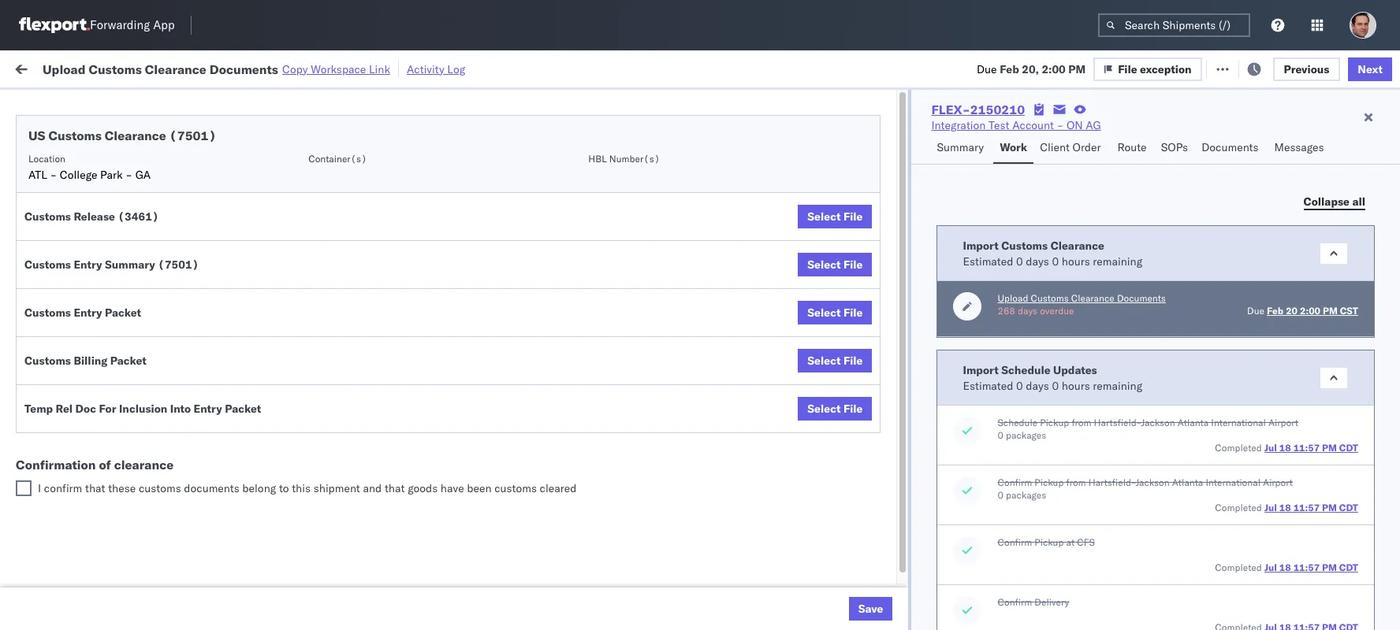 Task type: vqa. For each thing, say whether or not it's contained in the screenshot.
The 1:59 corresponding to FLEX-1919147
yes



Task type: locate. For each thing, give the bounding box(es) containing it.
0 vertical spatial of
[[105, 401, 115, 415]]

numbers inside container numbers
[[972, 135, 1011, 147]]

days right 268
[[1018, 305, 1038, 317]]

schedule delivery appointment for 9:30 pm cst, feb 21, 2023
[[36, 262, 194, 276]]

0 vertical spatial 2:30
[[254, 159, 278, 173]]

route button
[[1112, 133, 1155, 164]]

2001714 down '1988285'
[[905, 159, 953, 173]]

0 vertical spatial packages
[[1006, 430, 1047, 442]]

days
[[1026, 254, 1050, 269], [1018, 305, 1038, 317], [1026, 379, 1050, 393]]

18 for schedule pickup from hartsfield–jackson atlanta international airport
[[1280, 442, 1292, 454]]

clearance inside the 'import customs clearance estimated 0 days 0 hours remaining'
[[1051, 239, 1105, 253]]

9:30 pm cst, feb 21, 2023 for schedule delivery appointment
[[254, 263, 398, 277]]

3,
[[353, 471, 363, 485], [353, 575, 363, 590]]

confirm up rel
[[36, 366, 77, 381]]

1 fcl from the top
[[518, 437, 538, 451]]

los
[[149, 150, 166, 164], [149, 220, 166, 234], [142, 289, 160, 303], [142, 324, 160, 338], [149, 428, 166, 442], [149, 463, 166, 477], [149, 497, 166, 511]]

customs up "customs entry packet"
[[24, 258, 71, 272]]

1 vertical spatial 2001714
[[905, 194, 953, 208]]

7 resize handle column header from the left
[[945, 122, 964, 631]]

customs
[[139, 482, 181, 496], [495, 482, 537, 496]]

temp
[[24, 402, 53, 416]]

due left feb 20 2:00 pm cst button
[[1248, 305, 1265, 317]]

select file button
[[798, 205, 873, 229], [798, 253, 873, 277], [798, 301, 873, 325], [798, 349, 873, 373], [798, 398, 873, 421]]

2 vertical spatial fcl
[[518, 575, 538, 590]]

1 18 from the top
[[1280, 442, 1292, 454]]

have
[[441, 482, 464, 496]]

1 vertical spatial remaining
[[1093, 379, 1143, 393]]

confirmation of clearance
[[16, 457, 174, 473]]

0 vertical spatial 1:59 am cst, mar 3, 2023
[[254, 471, 393, 485]]

import inside button
[[134, 61, 170, 75]]

customs left billing
[[24, 354, 71, 368]]

0 vertical spatial flex-2001714
[[871, 159, 953, 173]]

: for snoozed
[[366, 97, 369, 109]]

airport inside schedule pickup from hartsfield–jackson atlanta international airport 0 packages completed jul 18 11:57 pm cdt
[[1269, 417, 1299, 429]]

confirm up confirm pickup at cfs
[[998, 477, 1033, 489]]

flex-2150210 button
[[846, 398, 956, 420], [846, 398, 956, 420]]

0 vertical spatial 18
[[1280, 442, 1292, 454]]

0 horizontal spatial summary
[[105, 258, 155, 272]]

select file for customs billing packet
[[808, 354, 863, 368]]

0 horizontal spatial otter
[[585, 124, 611, 138]]

1 vertical spatial due
[[1248, 305, 1265, 317]]

file for customs entry summary (7501)
[[844, 258, 863, 272]]

3 1977428 from the top
[[905, 332, 953, 347]]

import inside import schedule updates estimated 0 days 0 hours remaining
[[963, 363, 999, 377]]

fcl for schedule delivery appointment
[[518, 575, 538, 590]]

otter
[[585, 124, 611, 138], [688, 124, 714, 138]]

entry right into
[[194, 402, 222, 416]]

0 inside confirm pickup from hartsfield–jackson atlanta international airport 0 packages completed jul 18 11:57 pm cdt
[[998, 490, 1004, 502]]

1 vertical spatial 11:57
[[1294, 502, 1320, 514]]

11 resize handle column header from the left
[[1361, 122, 1379, 631]]

days inside import schedule updates estimated 0 days 0 hours remaining
[[1026, 379, 1050, 393]]

3, for schedule delivery appointment
[[353, 575, 363, 590]]

-
[[1057, 118, 1064, 133], [662, 124, 669, 138], [813, 159, 820, 173], [50, 168, 57, 182], [126, 168, 133, 182], [813, 194, 820, 208], [640, 228, 647, 243], [743, 228, 750, 243], [640, 263, 647, 277], [743, 263, 750, 277], [640, 332, 647, 347], [743, 332, 750, 347], [711, 402, 718, 416], [813, 402, 820, 416], [1074, 437, 1081, 451], [1081, 437, 1088, 451], [1074, 471, 1081, 485], [1081, 471, 1088, 485], [1074, 541, 1081, 555], [1081, 541, 1088, 555], [1074, 575, 1081, 590], [1081, 575, 1088, 590]]

hartsfield–jackson inside confirm pickup from hartsfield–jackson atlanta international airport 0 packages completed jul 18 11:57 pm cdt
[[1089, 477, 1170, 489]]

estimated for schedule
[[963, 379, 1014, 393]]

customs up 268 days overdue
[[1002, 239, 1048, 253]]

schedule delivery appointment button for 1:59 am cst, feb 17, 2023
[[36, 123, 194, 140]]

3 ca from the top
[[36, 340, 51, 354]]

1 select file from the top
[[808, 210, 863, 224]]

ca up customs billing packet
[[36, 305, 51, 319]]

from up these
[[123, 463, 146, 477]]

2 schedule pickup from los angeles, ca link from the top
[[36, 427, 224, 459]]

packages inside confirm pickup from hartsfield–jackson atlanta international airport 0 packages completed jul 18 11:57 pm cdt
[[1006, 490, 1047, 502]]

previous button
[[1273, 57, 1341, 81]]

1 2001714 from the top
[[905, 159, 953, 173]]

1 1:59 am cst, mar 3, 2023 from the top
[[254, 471, 393, 485]]

airport inside schedule pickup from los angeles international airport
[[103, 166, 138, 180]]

from up ga
[[123, 150, 146, 164]]

2 vertical spatial flex-1977428
[[871, 332, 953, 347]]

that down confirmation of clearance
[[85, 482, 105, 496]]

ca down customs release (3461)
[[36, 235, 51, 250]]

(7501) up angeles at the top
[[169, 128, 216, 144]]

1 vertical spatial work
[[1000, 140, 1028, 155]]

0 vertical spatial hours
[[1062, 254, 1091, 269]]

3 schedule delivery appointment from the top
[[36, 262, 194, 276]]

2 vertical spatial 17,
[[350, 194, 367, 208]]

pm inside confirm pickup from hartsfield–jackson atlanta international airport 0 packages completed jul 18 11:57 pm cdt
[[1323, 502, 1338, 514]]

(7501)
[[169, 128, 216, 144], [158, 258, 199, 272]]

clearance up upload customs clearance documents
[[1051, 239, 1105, 253]]

bookings
[[688, 298, 734, 312], [688, 367, 734, 381], [688, 437, 734, 451], [688, 575, 734, 590]]

2 schedule delivery appointment button from the top
[[36, 192, 194, 209]]

angeles, for 1st schedule pickup from los angeles, ca link from the top
[[169, 220, 213, 234]]

2 select file from the top
[[808, 258, 863, 272]]

otter up hbl
[[585, 124, 611, 138]]

2 select file button from the top
[[798, 253, 873, 277]]

1 horizontal spatial :
[[366, 97, 369, 109]]

this
[[292, 482, 311, 496]]

1 21, from the top
[[350, 228, 367, 243]]

17, down snoozed : no
[[351, 124, 368, 138]]

feb 20 2:00 pm cst button
[[1268, 305, 1359, 317]]

confirm delivery button up proof
[[36, 366, 120, 383]]

18 inside confirm pickup from hartsfield–jackson atlanta international airport 0 packages completed jul 18 11:57 pm cdt
[[1280, 502, 1292, 514]]

2 vertical spatial jul 18 11:57 pm cdt button
[[1265, 562, 1359, 574]]

0 vertical spatial confirm delivery
[[36, 366, 120, 381]]

clearance for us customs clearance (7501)
[[105, 128, 166, 144]]

action
[[1345, 61, 1380, 75]]

flexport demo consignee
[[585, 437, 714, 451], [585, 575, 714, 590]]

jul inside confirm pickup from hartsfield–jackson atlanta international airport 0 packages completed jul 18 11:57 pm cdt
[[1265, 502, 1278, 514]]

0 vertical spatial import
[[134, 61, 170, 75]]

20,
[[1022, 62, 1040, 76]]

20 left cst
[[1287, 305, 1298, 317]]

2 demo from the top
[[629, 575, 659, 590]]

schedule delivery appointment link
[[36, 123, 194, 138], [36, 192, 194, 208], [36, 261, 194, 277], [36, 574, 194, 590]]

2 vertical spatial 1977428
[[905, 332, 953, 347]]

otter left 'products,'
[[688, 124, 714, 138]]

1 horizontal spatial customs
[[495, 482, 537, 496]]

3 select from the top
[[808, 306, 841, 320]]

1 vertical spatial 1:59 am cst, mar 3, 2023
[[254, 575, 393, 590]]

messages button
[[1269, 133, 1333, 164]]

remaining inside the 'import customs clearance estimated 0 days 0 hours remaining'
[[1093, 254, 1143, 269]]

packet for customs entry packet
[[105, 306, 141, 320]]

mbl/mawb numbers
[[1074, 129, 1171, 140]]

0 vertical spatial schedule pickup from los angeles, ca button
[[36, 219, 224, 252]]

atlanta inside confirm pickup from hartsfield–jackson atlanta international airport 0 packages completed jul 18 11:57 pm cdt
[[1173, 477, 1204, 489]]

3 flxt00001977428a from the top
[[1074, 332, 1183, 347]]

select file button for customs entry packet
[[798, 301, 873, 325]]

: left no
[[366, 97, 369, 109]]

estimated inside import schedule updates estimated 0 days 0 hours remaining
[[963, 379, 1014, 393]]

entry down customs release (3461)
[[74, 258, 102, 272]]

17, down 1:59 am cst, feb 17, 2023
[[350, 159, 367, 173]]

5 select file from the top
[[808, 402, 863, 416]]

3 18 from the top
[[1280, 562, 1292, 574]]

1 vertical spatial 2150210
[[905, 402, 953, 416]]

3 appointment from the top
[[129, 262, 194, 276]]

airport for schedule pickup from hartsfield–jackson atlanta international airport 0 packages completed jul 18 11:57 pm cdt
[[1269, 417, 1299, 429]]

0 vertical spatial maeu1234567
[[972, 228, 1051, 242]]

estimated up 268
[[963, 254, 1014, 269]]

0 vertical spatial confirm pickup from los angeles, ca
[[36, 289, 206, 319]]

1 vertical spatial fcl
[[518, 471, 538, 485]]

-- up the cfs
[[1074, 471, 1088, 485]]

1 vertical spatial completed
[[1216, 502, 1263, 514]]

2 vertical spatial import
[[963, 363, 999, 377]]

18 for confirm pickup from hartsfield–jackson atlanta international airport
[[1280, 502, 1292, 514]]

9:30 for schedule delivery appointment
[[254, 263, 278, 277]]

of up these
[[99, 457, 111, 473]]

0 up confirm pickup at cfs
[[998, 490, 1004, 502]]

pickup up confirm pickup at cfs
[[1035, 477, 1064, 489]]

account
[[1013, 118, 1055, 133], [695, 124, 737, 138], [769, 159, 810, 173], [769, 194, 810, 208], [674, 228, 715, 243], [776, 228, 818, 243], [674, 263, 715, 277], [776, 263, 818, 277], [674, 332, 715, 347], [776, 332, 818, 347], [666, 402, 708, 416], [769, 402, 810, 416]]

hours down updates
[[1062, 379, 1091, 393]]

18
[[1280, 442, 1292, 454], [1280, 502, 1292, 514], [1280, 562, 1292, 574]]

schedule pickup from los angeles, ca button for 9:30 pm cst, feb 21, 2023
[[36, 219, 224, 252]]

estimated down 268
[[963, 379, 1014, 393]]

0 vertical spatial confirm pickup from los angeles, ca link
[[36, 288, 224, 320]]

documents inside button
[[1118, 293, 1166, 304]]

upload proof of delivery button
[[36, 400, 158, 418]]

0 vertical spatial integration test account - western digital
[[688, 159, 900, 173]]

9:30 pm cst, feb 21, 2023
[[254, 228, 398, 243], [254, 263, 398, 277]]

import inside the 'import customs clearance estimated 0 days 0 hours remaining'
[[963, 239, 999, 253]]

of right proof
[[105, 401, 115, 415]]

belong
[[242, 482, 276, 496]]

2 select from the top
[[808, 258, 841, 272]]

los for honeywell confirm pickup from los angeles, ca button
[[142, 324, 160, 338]]

remaining up upload customs clearance documents
[[1093, 254, 1143, 269]]

from down 017482927423
[[1072, 417, 1092, 429]]

: left ready at top
[[114, 97, 117, 109]]

0 vertical spatial digital
[[867, 159, 900, 173]]

0 vertical spatial airport
[[103, 166, 138, 180]]

schedule inside import schedule updates estimated 0 days 0 hours remaining
[[1002, 363, 1051, 377]]

0 vertical spatial (7501)
[[169, 128, 216, 144]]

hours inside the 'import customs clearance estimated 0 days 0 hours remaining'
[[1062, 254, 1091, 269]]

confirm pickup from los angeles, ca up billing
[[36, 324, 206, 354]]

clearance up overdue
[[1072, 293, 1115, 304]]

karl
[[688, 610, 708, 624]]

confirm pickup from los angeles, ca link down the customs entry summary (7501)
[[36, 288, 224, 320]]

at left the cfs
[[1067, 537, 1075, 549]]

select file button for customs billing packet
[[798, 349, 873, 373]]

ca down i on the left of the page
[[36, 513, 51, 527]]

1 vertical spatial demo
[[629, 575, 659, 590]]

2 schedule pickup from los angeles, ca button from the top
[[36, 462, 224, 495]]

due up flex-2150210 link
[[977, 62, 997, 76]]

0 vertical spatial confirm pickup from los angeles, ca button
[[36, 288, 224, 321]]

am
[[281, 124, 299, 138], [288, 332, 306, 347], [288, 402, 306, 416], [281, 437, 299, 451], [281, 471, 299, 485], [281, 575, 299, 590]]

select file
[[808, 210, 863, 224], [808, 258, 863, 272], [808, 306, 863, 320], [808, 354, 863, 368], [808, 402, 863, 416]]

progress
[[247, 97, 286, 109]]

airport for confirm pickup from hartsfield–jackson atlanta international airport 0 packages completed jul 18 11:57 pm cdt
[[1264, 477, 1294, 489]]

2 vertical spatial maeu1234567
[[972, 332, 1051, 346]]

select file for temp rel doc for inclusion into entry packet
[[808, 402, 863, 416]]

my work
[[16, 57, 86, 79]]

airport inside confirm pickup from hartsfield–jackson atlanta international airport 0 packages completed jul 18 11:57 pm cdt
[[1264, 477, 1294, 489]]

1 flxt00001977428a from the top
[[1074, 228, 1183, 243]]

confirm pickup at cfs
[[998, 537, 1095, 549]]

goods
[[408, 482, 438, 496]]

2 ocean from the top
[[483, 228, 515, 243]]

import down 268
[[963, 363, 999, 377]]

remaining inside import schedule updates estimated 0 days 0 hours remaining
[[1093, 379, 1143, 393]]

from inside schedule pickup from hartsfield–jackson atlanta international airport 0 packages completed jul 18 11:57 pm cdt
[[1072, 417, 1092, 429]]

completed inside schedule pickup from hartsfield–jackson atlanta international airport 0 packages completed jul 18 11:57 pm cdt
[[1216, 442, 1263, 454]]

hours inside import schedule updates estimated 0 days 0 hours remaining
[[1062, 379, 1091, 393]]

2 1977428 from the top
[[905, 263, 953, 277]]

client order button
[[1034, 133, 1112, 164]]

clearance for import customs clearance estimated 0 days 0 hours remaining
[[1051, 239, 1105, 253]]

international inside confirm pickup from hartsfield–jackson atlanta international airport 0 packages completed jul 18 11:57 pm cdt
[[1206, 477, 1261, 489]]

5 resize handle column header from the left
[[661, 122, 680, 631]]

in
[[236, 97, 245, 109]]

schedule pickup from los angeles, ca button down temp rel doc for inclusion into entry packet
[[36, 462, 224, 495]]

1 confirm pickup from los angeles, ca link from the top
[[36, 288, 224, 320]]

2001714 down summary button
[[905, 194, 953, 208]]

2 : from the left
[[366, 97, 369, 109]]

flexport. image
[[19, 17, 90, 33]]

1 vertical spatial western
[[823, 194, 864, 208]]

international inside schedule pickup from los angeles international airport
[[36, 166, 100, 180]]

2 estimated from the top
[[963, 379, 1014, 393]]

1977428 for confirm pickup from los angeles, ca
[[905, 332, 953, 347]]

2150210 up 1919147
[[905, 402, 953, 416]]

upload left doc
[[36, 401, 72, 415]]

1 vertical spatial demo123
[[1074, 367, 1127, 381]]

3 maeu1234567 from the top
[[972, 332, 1051, 346]]

0 right 1919147
[[998, 430, 1004, 442]]

1 horizontal spatial otter
[[688, 124, 714, 138]]

due feb 20, 2:00 pm
[[977, 62, 1086, 76]]

track
[[409, 61, 435, 75]]

1 1:59 from the top
[[254, 124, 278, 138]]

0 vertical spatial fcl
[[518, 437, 538, 451]]

-- up 07492792403
[[1074, 541, 1088, 555]]

confirm left the cfs
[[998, 537, 1033, 549]]

1 flex-1911466 from the top
[[871, 471, 953, 485]]

1 2:30 from the top
[[254, 159, 278, 173]]

filtered
[[16, 97, 54, 111]]

Search Shipments (/) text field
[[1099, 13, 1251, 37]]

documents for upload customs clearance documents copy workspace link
[[210, 61, 278, 77]]

flex-2001714
[[871, 159, 953, 173], [871, 194, 953, 208]]

1 vertical spatial documents
[[1202, 140, 1259, 155]]

customs inside upload customs clearance documents button
[[1031, 293, 1069, 304]]

2:00
[[1042, 62, 1066, 76], [1301, 305, 1321, 317]]

flxt00001977428a for schedule delivery appointment
[[1074, 263, 1183, 277]]

completed inside confirm pickup from hartsfield–jackson atlanta international airport 0 packages completed jul 18 11:57 pm cdt
[[1216, 502, 1263, 514]]

schedule pickup from los angeles, ca button down these
[[36, 497, 224, 530]]

None checkbox
[[16, 481, 32, 497]]

from down these
[[123, 497, 146, 511]]

atlanta down schedule pickup from hartsfield–jackson atlanta international airport 0 packages completed jul 18 11:57 pm cdt
[[1173, 477, 1204, 489]]

1 horizontal spatial documents
[[1118, 293, 1166, 304]]

entry for packet
[[74, 306, 102, 320]]

1 vertical spatial flex-1977428
[[871, 263, 953, 277]]

3 select file button from the top
[[798, 301, 873, 325]]

25,
[[358, 402, 375, 416]]

2 bookings from the top
[[688, 367, 734, 381]]

test
[[989, 118, 1010, 133], [671, 124, 692, 138], [745, 159, 766, 173], [745, 194, 766, 208], [650, 228, 671, 243], [752, 228, 773, 243], [650, 263, 671, 277], [752, 263, 773, 277], [737, 298, 758, 312], [650, 332, 671, 347], [752, 332, 773, 347], [737, 367, 758, 381], [643, 402, 663, 416], [745, 402, 766, 416], [737, 437, 758, 451], [737, 575, 758, 590]]

4 schedule delivery appointment link from the top
[[36, 574, 194, 590]]

0
[[1017, 254, 1024, 269], [1053, 254, 1059, 269], [1017, 379, 1024, 393], [1053, 379, 1059, 393], [998, 430, 1004, 442], [998, 490, 1004, 502]]

work up status : ready for work, blocked, in progress
[[172, 61, 200, 75]]

pickup inside schedule pickup from hartsfield–jackson atlanta international airport 0 packages completed jul 18 11:57 pm cdt
[[1041, 417, 1070, 429]]

schedule delivery appointment
[[36, 123, 194, 138], [36, 193, 194, 207], [36, 262, 194, 276], [36, 575, 194, 589]]

9:30
[[254, 228, 278, 243], [254, 263, 278, 277]]

schedule pickup from los angeles, ca for first schedule pickup from los angeles, ca link from the bottom of the page
[[36, 497, 213, 527]]

integration test account - western digital
[[688, 159, 900, 173], [688, 194, 900, 208]]

2 remaining from the top
[[1093, 379, 1143, 393]]

6 ca from the top
[[36, 513, 51, 527]]

1 flexport from the top
[[585, 437, 627, 451]]

cdt for schedule pickup from hartsfield–jackson atlanta international airport 0 packages completed jul 18 11:57 pm cdt
[[1340, 442, 1359, 454]]

2 vertical spatial jul
[[1265, 562, 1278, 574]]

1 packages from the top
[[1006, 430, 1047, 442]]

flex-1919147 button
[[846, 433, 956, 455], [846, 433, 956, 455]]

collapse all button
[[1295, 190, 1376, 214]]

0 vertical spatial estimated
[[963, 254, 1014, 269]]

1911408 up 1919147
[[905, 367, 953, 381]]

2 confirm pickup from los angeles, ca link from the top
[[36, 323, 224, 355]]

3 resize handle column header from the left
[[456, 122, 475, 631]]

international for schedule pickup from los angeles international airport
[[36, 166, 100, 180]]

0 horizontal spatial :
[[114, 97, 117, 109]]

1 vertical spatial 2:30 pm cst, feb 17, 2023
[[254, 194, 398, 208]]

schedule pickup from los angeles, ca for third schedule pickup from los angeles, ca link from the bottom of the page
[[36, 428, 213, 458]]

customs down clearance
[[139, 482, 181, 496]]

2 flexport from the top
[[585, 575, 627, 590]]

2 schedule pickup from los angeles, ca from the top
[[36, 428, 213, 458]]

20 left wi
[[1294, 541, 1307, 555]]

1911408 left 268
[[905, 298, 953, 312]]

cdt for confirm pickup from hartsfield–jackson atlanta international airport 0 packages completed jul 18 11:57 pm cdt
[[1340, 502, 1359, 514]]

confirmation
[[16, 457, 96, 473]]

flex-1977428
[[871, 228, 953, 243], [871, 263, 953, 277], [871, 332, 953, 347]]

snoozed
[[330, 97, 366, 109]]

2 vertical spatial completed
[[1216, 562, 1263, 574]]

los for 9:30 pm cst, feb 21, 2023 schedule pickup from los angeles, ca button
[[149, 220, 166, 234]]

message
[[213, 61, 257, 75]]

hartsfield–jackson inside schedule pickup from hartsfield–jackson atlanta international airport 0 packages completed jul 18 11:57 pm cdt
[[1094, 417, 1176, 429]]

demo123 down the 'import customs clearance estimated 0 days 0 hours remaining'
[[1074, 298, 1127, 312]]

5 select from the top
[[808, 402, 841, 416]]

customs down by:
[[48, 128, 102, 144]]

products
[[614, 124, 659, 138]]

4 select from the top
[[808, 354, 841, 368]]

select for temp rel doc for inclusion into entry packet
[[808, 402, 841, 416]]

schedule delivery appointment for 2:30 pm cst, feb 17, 2023
[[36, 193, 194, 207]]

1 vertical spatial days
[[1018, 305, 1038, 317]]

schedule pickup from los angeles, ca for 1st schedule pickup from los angeles, ca link from the top
[[36, 220, 213, 250]]

confirm down confirm pickup at cfs button
[[998, 597, 1033, 609]]

hours for clearance
[[1062, 254, 1091, 269]]

0 vertical spatial hartsfield–jackson
[[1094, 417, 1176, 429]]

days up 268 days overdue
[[1026, 254, 1050, 269]]

2 bookings test consignee from the top
[[688, 367, 814, 381]]

2:00 for 20,
[[1042, 62, 1066, 76]]

pickup down these
[[86, 497, 120, 511]]

pm inside schedule pickup from hartsfield–jackson atlanta international airport 0 packages completed jul 18 11:57 pm cdt
[[1323, 442, 1338, 454]]

appointment for 1:59 am cst, feb 17, 2023
[[129, 123, 194, 138]]

1 vertical spatial import
[[963, 239, 999, 253]]

0 vertical spatial 2150210
[[971, 102, 1025, 118]]

confirm delivery button down confirm pickup at cfs button
[[998, 597, 1070, 610]]

hartsfield–jackson down schedule pickup from hartsfield–jackson atlanta international airport button
[[1089, 477, 1170, 489]]

confirm down "customs entry packet"
[[36, 324, 77, 338]]

1 bicu1234565, demu1232567 from the top
[[972, 471, 1132, 485]]

1 1911466 from the top
[[905, 471, 953, 485]]

2 vertical spatial documents
[[1118, 293, 1166, 304]]

location atl - college park - ga
[[28, 153, 151, 182]]

1 vertical spatial 21,
[[350, 263, 367, 277]]

1 completed from the top
[[1216, 442, 1263, 454]]

from for 1:59 am cst, mar 3, 2023's schedule pickup from los angeles, ca button
[[123, 463, 146, 477]]

jul inside schedule pickup from hartsfield–jackson atlanta international airport 0 packages completed jul 18 11:57 pm cdt
[[1265, 442, 1278, 454]]

entry for summary
[[74, 258, 102, 272]]

2 11:57 from the top
[[1294, 502, 1320, 514]]

-- down the cfs
[[1074, 575, 1088, 590]]

clearance inside upload customs clearance documents button
[[1072, 293, 1115, 304]]

all
[[1353, 194, 1366, 209]]

1 vertical spatial hours
[[1062, 379, 1091, 393]]

due for due feb 20 2:00 pm cst
[[1248, 305, 1265, 317]]

cdt inside confirm pickup from hartsfield–jackson atlanta international airport 0 packages completed jul 18 11:57 pm cdt
[[1340, 502, 1359, 514]]

upload up by:
[[43, 61, 86, 77]]

confirm delivery up proof
[[36, 366, 120, 381]]

11:57 inside confirm pickup from hartsfield–jackson atlanta international airport 0 packages completed jul 18 11:57 pm cdt
[[1294, 502, 1320, 514]]

days inside the 'import customs clearance estimated 0 days 0 hours remaining'
[[1026, 254, 1050, 269]]

international inside schedule pickup from hartsfield–jackson atlanta international airport 0 packages completed jul 18 11:57 pm cdt
[[1212, 417, 1267, 429]]

confirm pickup from los angeles, ca link for honeywell
[[36, 323, 224, 355]]

resize handle column header
[[226, 122, 245, 631], [401, 122, 420, 631], [456, 122, 475, 631], [558, 122, 577, 631], [661, 122, 680, 631], [819, 122, 838, 631], [945, 122, 964, 631], [1047, 122, 1066, 631], [1245, 122, 1264, 631], [1347, 122, 1366, 631], [1361, 122, 1379, 631]]

updates
[[1054, 363, 1098, 377]]

for
[[151, 97, 164, 109]]

1 vertical spatial packages
[[1006, 490, 1047, 502]]

1 vertical spatial airport
[[1269, 417, 1299, 429]]

1 vertical spatial ocean fcl
[[483, 471, 538, 485]]

1 lcl from the top
[[518, 124, 537, 138]]

1 vertical spatial 18
[[1280, 502, 1292, 514]]

1988285
[[905, 124, 953, 138]]

1 vertical spatial entry
[[74, 306, 102, 320]]

operator
[[1271, 129, 1309, 140]]

0 vertical spatial ocean fcl
[[483, 437, 538, 451]]

confirm up "customs entry packet"
[[36, 289, 77, 303]]

2 vertical spatial upload
[[36, 401, 72, 415]]

from up the cfs
[[1067, 477, 1087, 489]]

packages
[[1006, 430, 1047, 442], [1006, 490, 1047, 502]]

hartsfield–jackson down 017482927423
[[1094, 417, 1176, 429]]

1 vertical spatial hartsfield–jackson
[[1089, 477, 1170, 489]]

confirm pickup from hartsfield–jackson atlanta international airport 0 packages completed jul 18 11:57 pm cdt
[[998, 477, 1359, 514]]

flxt00001977428a up upload customs clearance documents
[[1074, 263, 1183, 277]]

1 digital from the top
[[867, 159, 900, 173]]

1 vertical spatial flex-1911408
[[871, 367, 953, 381]]

estimated inside the 'import customs clearance estimated 0 days 0 hours remaining'
[[963, 254, 1014, 269]]

1 horizontal spatial summary
[[937, 140, 984, 155]]

0 vertical spatial 17,
[[351, 124, 368, 138]]

jul for schedule pickup from hartsfield–jackson atlanta international airport
[[1265, 442, 1278, 454]]

copy
[[282, 62, 308, 76]]

2 demo123 from the top
[[1074, 367, 1127, 381]]

2001714
[[905, 159, 953, 173], [905, 194, 953, 208]]

integration inside integration test account - on ag link
[[932, 118, 986, 133]]

9:30 pm cst, feb 21, 2023 for schedule pickup from los angeles, ca
[[254, 228, 398, 243]]

0 vertical spatial documents
[[210, 61, 278, 77]]

flxt00001977428a down mawb1234
[[1074, 228, 1183, 243]]

21, for schedule pickup from los angeles, ca
[[350, 228, 367, 243]]

pickup
[[86, 150, 120, 164], [86, 220, 120, 234], [79, 289, 113, 303], [79, 324, 113, 338], [1041, 417, 1070, 429], [86, 428, 120, 442], [86, 463, 120, 477], [1035, 477, 1064, 489], [86, 497, 120, 511], [1035, 537, 1064, 549]]

1 vertical spatial 1977428
[[905, 263, 953, 277]]

schedule inside schedule pickup from hartsfield–jackson atlanta international airport 0 packages completed jul 18 11:57 pm cdt
[[998, 417, 1038, 429]]

2 vertical spatial ocean fcl
[[483, 575, 538, 590]]

24,
[[358, 332, 375, 347]]

los inside schedule pickup from los angeles international airport
[[149, 150, 166, 164]]

confirm delivery for confirm delivery link
[[36, 366, 120, 381]]

1 vertical spatial jul 18 11:57 pm cdt button
[[1265, 502, 1359, 514]]

atlanta up confirm pickup from hartsfield–jackson atlanta international airport 0 packages completed jul 18 11:57 pm cdt
[[1178, 417, 1209, 429]]

2 21, from the top
[[350, 263, 367, 277]]

summary inside summary button
[[937, 140, 984, 155]]

2 9:30 from the top
[[254, 263, 278, 277]]

3 select file from the top
[[808, 306, 863, 320]]

jul 18 11:57 pm cdt button for schedule pickup from hartsfield–jackson atlanta international airport
[[1265, 442, 1359, 454]]

schedule pickup from los angeles, ca button up the customs entry summary (7501)
[[36, 219, 224, 252]]

estimated for customs
[[963, 254, 1014, 269]]

packet right into
[[225, 402, 261, 416]]

0 vertical spatial jul
[[1265, 442, 1278, 454]]

5 ca from the top
[[36, 478, 51, 493]]

schedule delivery appointment link for 9:30 pm cst, feb 21, 2023
[[36, 261, 194, 277]]

flex-1919147
[[871, 437, 953, 451]]

schedule delivery appointment link for 2:30 pm cst, feb 17, 2023
[[36, 192, 194, 208]]

11:57 inside schedule pickup from hartsfield–jackson atlanta international airport 0 packages completed jul 18 11:57 pm cdt
[[1294, 442, 1320, 454]]

confirm delivery for confirm delivery button to the right
[[998, 597, 1070, 609]]

(7501) for customs entry summary (7501)
[[158, 258, 199, 272]]

clearance up schedule pickup from los angeles international airport link
[[105, 128, 166, 144]]

0 horizontal spatial confirm delivery
[[36, 366, 120, 381]]

1 vertical spatial packet
[[110, 354, 147, 368]]

pickup inside confirm pickup from hartsfield–jackson atlanta international airport 0 packages completed jul 18 11:57 pm cdt
[[1035, 477, 1064, 489]]

0 vertical spatial packet
[[105, 306, 141, 320]]

cdt
[[1340, 442, 1359, 454], [1340, 502, 1359, 514], [1340, 562, 1359, 574]]

file for temp rel doc for inclusion into entry packet
[[844, 402, 863, 416]]

pickup left the cfs
[[1035, 537, 1064, 549]]

1 9:30 pm cst, feb 21, 2023 from the top
[[254, 228, 398, 243]]

0 vertical spatial atlanta
[[1178, 417, 1209, 429]]

2:30 pm cst, feb 17, 2023 down 1:59 am cst, feb 17, 2023
[[254, 159, 398, 173]]

flex-2150210 up container
[[932, 102, 1025, 118]]

from down the customs entry summary (7501)
[[116, 289, 139, 303]]

2 vertical spatial airport
[[1264, 477, 1294, 489]]

flxt00001977428a up updates
[[1074, 332, 1183, 347]]

-- down 017482927423
[[1074, 437, 1088, 451]]

packet for customs billing packet
[[110, 354, 147, 368]]

at left risk
[[321, 61, 331, 75]]

2 schedule delivery appointment link from the top
[[36, 192, 194, 208]]

work inside button
[[172, 61, 200, 75]]

packet right billing
[[110, 354, 147, 368]]

upload for upload proof of delivery
[[36, 401, 72, 415]]

: for status
[[114, 97, 117, 109]]

select for customs release (3461)
[[808, 210, 841, 224]]

hours
[[1062, 254, 1091, 269], [1062, 379, 1091, 393]]

0 down 268 days overdue
[[1017, 379, 1024, 393]]

4 select file button from the top
[[798, 349, 873, 373]]

us customs clearance (7501)
[[28, 128, 216, 144]]

1 appointment from the top
[[129, 123, 194, 138]]

mar for schedule delivery appointment
[[329, 575, 350, 590]]

from inside schedule pickup from los angeles international airport
[[123, 150, 146, 164]]

documents
[[184, 482, 240, 496]]

2 flxt00001977428a from the top
[[1074, 263, 1183, 277]]

1 select file button from the top
[[798, 205, 873, 229]]

atlanta inside schedule pickup from hartsfield–jackson atlanta international airport 0 packages completed jul 18 11:57 pm cdt
[[1178, 417, 1209, 429]]

select file button for customs release (3461)
[[798, 205, 873, 229]]

2 western from the top
[[823, 194, 864, 208]]

1 horizontal spatial 2150210
[[971, 102, 1025, 118]]

2 flex-2001714 from the top
[[871, 194, 953, 208]]

1 schedule pickup from los angeles, ca from the top
[[36, 220, 213, 250]]

1 select from the top
[[808, 210, 841, 224]]

hartsfield–jackson for confirm
[[1089, 477, 1170, 489]]

upload
[[43, 61, 86, 77], [998, 293, 1029, 304], [36, 401, 72, 415]]

packages inside schedule pickup from hartsfield–jackson atlanta international airport 0 packages completed jul 18 11:57 pm cdt
[[1006, 430, 1047, 442]]

no
[[373, 97, 386, 109]]

0 vertical spatial remaining
[[1093, 254, 1143, 269]]

2 1:59 from the top
[[254, 437, 278, 451]]

pickup up "customs entry packet"
[[79, 289, 113, 303]]

entry up customs billing packet
[[74, 306, 102, 320]]

1 vertical spatial confirm delivery button
[[998, 597, 1070, 610]]

pickup up park at left top
[[86, 150, 120, 164]]

1:59 am cst, mar 3, 2023 for schedule delivery appointment
[[254, 575, 393, 590]]

1 vertical spatial 9:30
[[254, 263, 278, 277]]

hartsfield–jackson for schedule
[[1094, 417, 1176, 429]]

11:30 am cst, feb 24, 2023
[[254, 332, 405, 347]]

hartsfield–jackson
[[1094, 417, 1176, 429], [1089, 477, 1170, 489]]

2 fcl from the top
[[518, 471, 538, 485]]

2 packages from the top
[[1006, 490, 1047, 502]]

atlanta
[[1178, 417, 1209, 429], [1173, 477, 1204, 489]]

days down 268 days overdue
[[1026, 379, 1050, 393]]

0 vertical spatial summary
[[937, 140, 984, 155]]

cdt inside schedule pickup from hartsfield–jackson atlanta international airport 0 packages completed jul 18 11:57 pm cdt
[[1340, 442, 1359, 454]]

18 inside schedule pickup from hartsfield–jackson atlanta international airport 0 packages completed jul 18 11:57 pm cdt
[[1280, 442, 1292, 454]]

11:57 for confirm pickup from hartsfield–jackson atlanta international airport
[[1294, 502, 1320, 514]]

client
[[1040, 140, 1070, 155]]

maeu1234567 for schedule pickup from los angeles, ca
[[972, 228, 1051, 242]]

1977428 for schedule pickup from los angeles, ca
[[905, 228, 953, 243]]

2 confirm pickup from los angeles, ca button from the top
[[36, 323, 224, 356]]

demo123 up 017482927423
[[1074, 367, 1127, 381]]

from for 1st schedule pickup from los angeles, ca button from the bottom of the page
[[123, 497, 146, 511]]

5 select file button from the top
[[798, 398, 873, 421]]

container numbers button
[[964, 119, 1051, 147]]

0 vertical spatial demo123
[[1074, 298, 1127, 312]]

3 flex-1911466 from the top
[[871, 541, 953, 555]]

pickup up the customs entry summary (7501)
[[86, 220, 120, 234]]

import up for
[[134, 61, 170, 75]]

1 jul 18 11:57 pm cdt button from the top
[[1265, 442, 1359, 454]]

2 integration test account - western digital from the top
[[688, 194, 900, 208]]

1 vertical spatial maeu1234567
[[972, 263, 1051, 277]]

customs entry summary (7501)
[[24, 258, 199, 272]]

maeu1234567 for schedule delivery appointment
[[972, 263, 1051, 277]]

17, down the container(s) at the left of page
[[350, 194, 367, 208]]

4 flex-1911466 from the top
[[871, 575, 953, 590]]

that right and
[[385, 482, 405, 496]]

park
[[100, 168, 123, 182]]

1 that from the left
[[85, 482, 105, 496]]

1 vertical spatial flxt00001977428a
[[1074, 263, 1183, 277]]

1 -- from the top
[[1074, 437, 1088, 451]]

remaining for import schedule updates
[[1093, 379, 1143, 393]]

6 ocean from the top
[[483, 471, 515, 485]]

1 vertical spatial flexport
[[585, 575, 627, 590]]

0 vertical spatial flxt00001977428a
[[1074, 228, 1183, 243]]

17, for air
[[350, 194, 367, 208]]

by:
[[57, 97, 72, 111]]

save button
[[849, 598, 893, 622]]

1 1977428 from the top
[[905, 228, 953, 243]]

1 vertical spatial (7501)
[[158, 258, 199, 272]]

that
[[85, 482, 105, 496], [385, 482, 405, 496]]

schedule delivery appointment for 1:59 am cst, mar 3, 2023
[[36, 575, 194, 589]]

of inside button
[[105, 401, 115, 415]]



Task type: describe. For each thing, give the bounding box(es) containing it.
3 cdt from the top
[[1340, 562, 1359, 574]]

Search Work text field
[[870, 56, 1042, 80]]

1:59 am cst, feb 17, 2023
[[254, 124, 398, 138]]

activity
[[407, 62, 445, 76]]

los for 1st schedule pickup from los angeles, ca button from the bottom of the page
[[149, 497, 166, 511]]

los for the schedule pickup from los angeles international airport button
[[149, 150, 166, 164]]

completed for confirm pickup from hartsfield–jackson atlanta international airport
[[1216, 502, 1263, 514]]

customs billing packet
[[24, 354, 147, 368]]

(3461)
[[118, 210, 159, 224]]

4 ocean from the top
[[483, 332, 515, 347]]

team
[[1324, 541, 1349, 555]]

proof
[[75, 401, 102, 415]]

message (10)
[[213, 61, 284, 75]]

1 western from the top
[[823, 159, 864, 173]]

0 vertical spatial 20
[[1287, 305, 1298, 317]]

route
[[1118, 140, 1147, 155]]

rel
[[56, 402, 73, 416]]

1 bicu1234565, from the top
[[972, 471, 1049, 485]]

2 that from the left
[[385, 482, 405, 496]]

3 lcl from the top
[[518, 263, 537, 277]]

3 ocean lcl from the top
[[483, 263, 537, 277]]

0 vertical spatial flex-2150210
[[932, 102, 1025, 118]]

(7501) for us customs clearance (7501)
[[169, 128, 216, 144]]

schedule delivery appointment link for 1:59 am cst, feb 17, 2023
[[36, 123, 194, 138]]

upload for upload customs clearance documents copy workspace link
[[43, 61, 86, 77]]

4 bicu1234565, from the top
[[972, 575, 1049, 589]]

1:59 am cst, mar 3, 2023 for schedule pickup from los angeles, ca
[[254, 471, 393, 485]]

0 horizontal spatial on
[[720, 402, 737, 416]]

clearance for upload customs clearance documents
[[1072, 293, 1115, 304]]

1 vertical spatial 17,
[[350, 159, 367, 173]]

7 ocean from the top
[[483, 575, 515, 590]]

select for customs billing packet
[[808, 354, 841, 368]]

import work
[[134, 61, 200, 75]]

forwarding app
[[90, 18, 175, 33]]

cst
[[1341, 305, 1359, 317]]

6 resize handle column header from the left
[[819, 122, 838, 631]]

3 11:57 from the top
[[1294, 562, 1320, 574]]

2 1911408 from the top
[[905, 367, 953, 381]]

confirm
[[44, 482, 82, 496]]

017482927423
[[1074, 402, 1156, 416]]

1 bookings test consignee from the top
[[688, 298, 814, 312]]

3 jul from the top
[[1265, 562, 1278, 574]]

8 resize handle column header from the left
[[1047, 122, 1066, 631]]

los for confirm pickup from los angeles, ca button corresponding to bookings
[[142, 289, 160, 303]]

1 ocean fcl from the top
[[483, 437, 538, 451]]

4 ocean lcl from the top
[[483, 332, 537, 347]]

187 on track
[[370, 61, 435, 75]]

2 horizontal spatial on
[[1067, 118, 1083, 133]]

days for customs
[[1026, 254, 1050, 269]]

11:57 for schedule pickup from hartsfield–jackson atlanta international airport
[[1294, 442, 1320, 454]]

1 flex-2001714 from the top
[[871, 159, 953, 173]]

location
[[28, 153, 65, 165]]

10 resize handle column header from the left
[[1347, 122, 1366, 631]]

4 lcl from the top
[[518, 332, 537, 347]]

flex-1988285
[[871, 124, 953, 138]]

1 schedule pickup from los angeles, ca link from the top
[[36, 219, 224, 250]]

1 ca from the top
[[36, 235, 51, 250]]

maeu1234567 for confirm pickup from los angeles, ca
[[972, 332, 1051, 346]]

import for import schedule updates estimated 0 days 0 hours remaining
[[963, 363, 999, 377]]

file for customs billing packet
[[844, 354, 863, 368]]

appointment for 9:30 pm cst, feb 21, 2023
[[129, 262, 194, 276]]

order
[[1073, 140, 1102, 155]]

documents inside 'button'
[[1202, 140, 1259, 155]]

0 horizontal spatial 2150210
[[905, 402, 953, 416]]

import schedule updates estimated 0 days 0 hours remaining
[[963, 363, 1143, 393]]

batch action
[[1312, 61, 1380, 75]]

test
[[1271, 541, 1291, 555]]

nyku9743990
[[972, 124, 1049, 138]]

select file for customs entry summary (7501)
[[808, 258, 863, 272]]

0 up 268 days overdue
[[1017, 254, 1024, 269]]

2 horizontal spatial ag
[[1086, 118, 1102, 133]]

2 ca from the top
[[36, 305, 51, 319]]

select file button for temp rel doc for inclusion into entry packet
[[798, 398, 873, 421]]

b.v
[[828, 610, 845, 624]]

3 bookings test consignee from the top
[[688, 437, 814, 451]]

forwarding
[[90, 18, 150, 33]]

inclusion
[[119, 402, 167, 416]]

wi
[[1310, 541, 1321, 555]]

0 down updates
[[1053, 379, 1059, 393]]

2:00 for 20
[[1301, 305, 1321, 317]]

risk
[[334, 61, 352, 75]]

select file button for customs entry summary (7501)
[[798, 253, 873, 277]]

3 bookings from the top
[[688, 437, 734, 451]]

pickup down "customs entry packet"
[[79, 324, 113, 338]]

integration test account - on ag link
[[932, 118, 1102, 133]]

2 digital from the top
[[867, 194, 900, 208]]

documents for upload customs clearance documents
[[1118, 293, 1166, 304]]

3, for schedule pickup from los angeles, ca
[[353, 471, 363, 485]]

customs up status
[[89, 61, 142, 77]]

11:00
[[254, 402, 285, 416]]

1 2:30 pm cst, feb 17, 2023 from the top
[[254, 159, 398, 173]]

blocked,
[[194, 97, 234, 109]]

1 horizontal spatial confirm delivery button
[[998, 597, 1070, 610]]

0 horizontal spatial ag
[[740, 402, 755, 416]]

3 schedule pickup from los angeles, ca link from the top
[[36, 462, 224, 493]]

angeles, for first schedule pickup from los angeles, ca link from the bottom of the page
[[169, 497, 213, 511]]

my
[[16, 57, 41, 79]]

customs up customs billing packet
[[24, 306, 71, 320]]

customs inside the 'import customs clearance estimated 0 days 0 hours remaining'
[[1002, 239, 1048, 253]]

3 jul 18 11:57 pm cdt button from the top
[[1265, 562, 1359, 574]]

link
[[369, 62, 390, 76]]

flxt00001977428a for schedule pickup from los angeles, ca
[[1074, 228, 1183, 243]]

1 ocean lcl from the top
[[483, 124, 537, 138]]

i confirm that these customs documents belong to this shipment and that goods have been customs cleared
[[38, 482, 577, 496]]

1 vertical spatial 20
[[1294, 541, 1307, 555]]

customs entry packet
[[24, 306, 141, 320]]

documents button
[[1196, 133, 1269, 164]]

select for customs entry packet
[[808, 306, 841, 320]]

bleckmann
[[869, 610, 925, 624]]

confirm pickup from los angeles, ca button for honeywell
[[36, 323, 224, 356]]

0 horizontal spatial at
[[321, 61, 331, 75]]

hours for updates
[[1062, 379, 1091, 393]]

otter products, llc
[[688, 124, 787, 138]]

4 ca from the top
[[36, 444, 51, 458]]

upload customs clearance documents
[[998, 293, 1166, 304]]

2 customs from the left
[[495, 482, 537, 496]]

confirm pickup from los angeles, ca button for bookings
[[36, 288, 224, 321]]

angeles
[[169, 150, 209, 164]]

3 ocean from the top
[[483, 263, 515, 277]]

numbers for container numbers
[[972, 135, 1011, 147]]

2 2:30 from the top
[[254, 194, 278, 208]]

flxt00001977428a for confirm pickup from los angeles, ca
[[1074, 332, 1183, 347]]

angeles, for second schedule pickup from los angeles, ca link from the bottom
[[169, 463, 213, 477]]

2 vertical spatial packet
[[225, 402, 261, 416]]

demo for 1:59 am cst, mar 3, 2023
[[629, 575, 659, 590]]

mar for schedule pickup from los angeles, ca
[[329, 471, 350, 485]]

flex-1977428 for schedule pickup from los angeles, ca
[[871, 228, 953, 243]]

workspace
[[311, 62, 366, 76]]

batch
[[1312, 61, 1343, 75]]

schedule pickup from hartsfield–jackson atlanta international airport button
[[998, 417, 1299, 430]]

07492792403
[[1074, 610, 1150, 624]]

demo for 1:59 am cst, feb 28, 2023
[[629, 437, 659, 451]]

1 resize handle column header from the left
[[226, 122, 245, 631]]

0 vertical spatial confirm delivery button
[[36, 366, 120, 383]]

flex-1977428 for confirm pickup from los angeles, ca
[[871, 332, 953, 347]]

flex-2097290
[[871, 610, 953, 624]]

confirm pickup from hartsfield–jackson atlanta international airport button
[[998, 477, 1294, 490]]

4 1:59 from the top
[[254, 575, 278, 590]]

for
[[99, 402, 116, 416]]

lagerfeld
[[711, 610, 758, 624]]

pickup down for
[[86, 428, 120, 442]]

1 bookings from the top
[[688, 298, 734, 312]]

container(s)
[[309, 153, 367, 165]]

flexport demo consignee for 1:59 am cst, mar 3, 2023
[[585, 575, 714, 590]]

jul for confirm pickup from hartsfield–jackson atlanta international airport
[[1265, 502, 1278, 514]]

from for the schedule pickup from los angeles international airport button
[[123, 150, 146, 164]]

5 ocean from the top
[[483, 437, 515, 451]]

numbers for mbl/mawb numbers
[[1132, 129, 1171, 140]]

flexport demo consignee for 1:59 am cst, feb 28, 2023
[[585, 437, 714, 451]]

2 vertical spatial entry
[[194, 402, 222, 416]]

filtered by:
[[16, 97, 72, 111]]

upload proof of delivery link
[[36, 400, 158, 416]]

schedule pickup from los angeles international airport button
[[36, 149, 224, 183]]

schedule delivery appointment link for 1:59 am cst, mar 3, 2023
[[36, 574, 194, 590]]

2 flex-1911408 from the top
[[871, 367, 953, 381]]

2 bicu1234565, from the top
[[972, 506, 1049, 520]]

these
[[108, 482, 136, 496]]

schedule pickup from los angeles international airport
[[36, 150, 209, 180]]

file for customs release (3461)
[[844, 210, 863, 224]]

4 schedule pickup from los angeles, ca link from the top
[[36, 497, 224, 528]]

hbl
[[589, 153, 607, 165]]

3 1911466 from the top
[[905, 541, 953, 555]]

due feb 20 2:00 pm cst
[[1248, 305, 1359, 317]]

file for customs entry packet
[[844, 306, 863, 320]]

at inside confirm pickup at cfs button
[[1067, 537, 1075, 549]]

remaining for import customs clearance
[[1093, 254, 1143, 269]]

confirm pickup from los angeles, ca for bookings test consignee
[[36, 289, 206, 319]]

otter for otter products - test account
[[585, 124, 611, 138]]

confirm inside confirm pickup from hartsfield–jackson atlanta international airport 0 packages completed jul 18 11:57 pm cdt
[[998, 477, 1033, 489]]

llc
[[768, 124, 787, 138]]

11:00 am cst, feb 25, 2023
[[254, 402, 405, 416]]

international for schedule pickup from hartsfield–jackson atlanta international airport 0 packages completed jul 18 11:57 pm cdt
[[1212, 417, 1267, 429]]

1 demo123 from the top
[[1074, 298, 1127, 312]]

shipment
[[314, 482, 360, 496]]

1 integration test account - western digital from the top
[[688, 159, 900, 173]]

9:30 for schedule pickup from los angeles, ca
[[254, 228, 278, 243]]

jul 18 11:57 pm cdt button for confirm pickup from hartsfield–jackson atlanta international airport
[[1265, 502, 1359, 514]]

select file for customs release (3461)
[[808, 210, 863, 224]]

1 horizontal spatial ag
[[842, 402, 857, 416]]

customs release (3461)
[[24, 210, 159, 224]]

2 bicu1234565, demu1232567 from the top
[[972, 506, 1132, 520]]

1919147
[[905, 437, 953, 451]]

completed jul 18 11:57 pm cdt
[[1216, 562, 1359, 574]]

into
[[170, 402, 191, 416]]

3 bicu1234565, from the top
[[972, 540, 1049, 554]]

work inside button
[[1000, 140, 1028, 155]]

1 flex-1911408 from the top
[[871, 298, 953, 312]]

2 flex-1911466 from the top
[[871, 506, 953, 520]]

1 horizontal spatial on
[[823, 402, 839, 416]]

schedule pickup from los angeles international airport link
[[36, 149, 224, 181]]

billing
[[74, 354, 108, 368]]

air for 2:30 pm cst, feb 17, 2023
[[483, 194, 497, 208]]

4 resize handle column header from the left
[[558, 122, 577, 631]]

flex-1977428 for schedule delivery appointment
[[871, 263, 953, 277]]

2 2:30 pm cst, feb 17, 2023 from the top
[[254, 194, 398, 208]]

delivery inside button
[[117, 401, 158, 415]]

import for import work
[[134, 61, 170, 75]]

fcl for schedule pickup from los angeles, ca
[[518, 471, 538, 485]]

hbl number(s)
[[589, 153, 660, 165]]

2 -- from the top
[[1074, 471, 1088, 485]]

3 -- from the top
[[1074, 541, 1088, 555]]

i
[[38, 482, 41, 496]]

customs down atl at the left
[[24, 210, 71, 224]]

1 vertical spatial of
[[99, 457, 111, 473]]

schedule inside schedule pickup from los angeles international airport
[[36, 150, 83, 164]]

9 resize handle column header from the left
[[1245, 122, 1264, 631]]

client order
[[1040, 140, 1102, 155]]

atlanta for confirm pickup from hartsfield–jackson atlanta international airport
[[1173, 477, 1204, 489]]

flex-2150210 link
[[932, 102, 1025, 118]]

1 vertical spatial flex-2150210
[[871, 402, 953, 416]]

17, for ocean lcl
[[351, 124, 368, 138]]

21, for schedule delivery appointment
[[350, 263, 367, 277]]

ga
[[135, 168, 151, 182]]

assignmen
[[1352, 541, 1401, 555]]

2 ocean lcl from the top
[[483, 228, 537, 243]]

2 2001714 from the top
[[905, 194, 953, 208]]

1977428 for schedule delivery appointment
[[905, 263, 953, 277]]

3 completed from the top
[[1216, 562, 1263, 574]]

3 bicu1234565, demu1232567 from the top
[[972, 540, 1132, 554]]

4 bookings from the top
[[688, 575, 734, 590]]

pickup up these
[[86, 463, 120, 477]]

3 schedule pickup from los angeles, ca button from the top
[[36, 497, 224, 530]]

appointment for 2:30 pm cst, feb 17, 2023
[[129, 193, 194, 207]]

4 1911466 from the top
[[905, 575, 953, 590]]

1 customs from the left
[[139, 482, 181, 496]]

1 ocean from the top
[[483, 124, 515, 138]]

next button
[[1349, 57, 1393, 81]]

packages for confirm
[[1006, 490, 1047, 502]]

due for due feb 20, 2:00 pm
[[977, 62, 997, 76]]

karl lagerfeld international b.v c/o bleckmann
[[688, 610, 925, 624]]

from down temp rel doc for inclusion into entry packet
[[123, 428, 146, 442]]

1:59 for flex-1911466
[[254, 471, 278, 485]]

0 inside schedule pickup from hartsfield–jackson atlanta international airport 0 packages completed jul 18 11:57 pm cdt
[[998, 430, 1004, 442]]

schedule pickup from los angeles, ca for second schedule pickup from los angeles, ca link from the bottom
[[36, 463, 213, 493]]

1 1911408 from the top
[[905, 298, 953, 312]]

angeles, for confirm pickup from los angeles, ca link associated with bookings
[[163, 289, 206, 303]]

4 -- from the top
[[1074, 575, 1088, 590]]

account inside integration test account - on ag link
[[1013, 118, 1055, 133]]

pickup inside schedule pickup from los angeles international airport
[[86, 150, 120, 164]]

confirm pickup from los angeles, ca for honeywell - test account
[[36, 324, 206, 354]]

status : ready for work, blocked, in progress
[[86, 97, 286, 109]]

workitem button
[[9, 125, 229, 141]]

messages
[[1275, 140, 1325, 155]]

ready
[[121, 97, 149, 109]]

from inside confirm pickup from hartsfield–jackson atlanta international airport 0 packages completed jul 18 11:57 pm cdt
[[1067, 477, 1087, 489]]

flexport for 1:59 am cst, feb 28, 2023
[[585, 437, 627, 451]]

4 bookings test consignee from the top
[[688, 575, 814, 590]]

4 bicu1234565, demu1232567 from the top
[[972, 575, 1132, 589]]

products,
[[717, 124, 765, 138]]

mawb1234
[[1074, 159, 1136, 173]]

- inside integration test account - on ag link
[[1057, 118, 1064, 133]]

air for 11:00 am cst, feb 25, 2023
[[483, 402, 497, 416]]

app
[[153, 18, 175, 33]]

2 1911466 from the top
[[905, 506, 953, 520]]

select file for customs entry packet
[[808, 306, 863, 320]]

0 up upload customs clearance documents
[[1053, 254, 1059, 269]]

activity log button
[[407, 60, 466, 78]]

sops button
[[1155, 133, 1196, 164]]

select for customs entry summary (7501)
[[808, 258, 841, 272]]

otter products - test account
[[585, 124, 737, 138]]

2 lcl from the top
[[518, 228, 537, 243]]

mbltest1234
[[1074, 124, 1149, 138]]

upload customs clearance documents button
[[998, 293, 1166, 305]]

flexport for 1:59 am cst, mar 3, 2023
[[585, 575, 627, 590]]

angeles, for confirm pickup from los angeles, ca link related to honeywell
[[163, 324, 206, 338]]

2 resize handle column header from the left
[[401, 122, 420, 631]]



